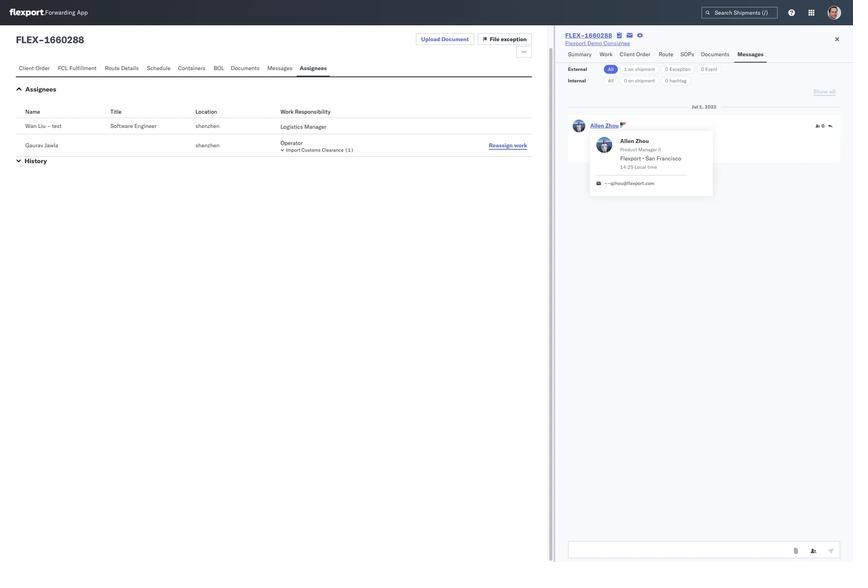 Task type: describe. For each thing, give the bounding box(es) containing it.
forwarding
[[45, 9, 75, 16]]

summary
[[568, 51, 592, 58]]

messages for the rightmost the messages "button"
[[738, 51, 764, 58]]

document
[[442, 36, 469, 43]]

1
[[624, 66, 627, 72]]

1 vertical spatial assignees
[[25, 85, 56, 93]]

wan liu - test
[[25, 122, 62, 130]]

2 parties button
[[590, 130, 614, 137]]

0 event
[[701, 66, 718, 72]]

0 for 0 hashtag
[[666, 78, 668, 84]]

flex-1660288 link
[[565, 31, 612, 39]]

flex
[[16, 34, 38, 46]]

0 exception
[[666, 66, 691, 72]]

customs
[[302, 147, 321, 153]]

reassign work button
[[484, 139, 532, 151]]

Search Shipments (/) text field
[[702, 7, 778, 19]]

sops button
[[678, 47, 698, 63]]

is
[[660, 141, 664, 148]]

details
[[121, 65, 139, 72]]

@karen hedeerbieke , this is jul 1, 2022 at 6:14 pm
[[590, 141, 664, 157]]

file
[[490, 36, 500, 43]]

import customs clearance                (1)
[[286, 147, 354, 153]]

forwarding app link
[[10, 9, 88, 17]]

work responsibility
[[281, 108, 331, 115]]

engineer
[[134, 122, 157, 130]]

jawla
[[45, 142, 58, 149]]

at
[[616, 151, 620, 157]]

logistics
[[281, 123, 303, 130]]

,
[[646, 141, 648, 148]]

reassign work
[[489, 142, 527, 149]]

history
[[25, 157, 47, 165]]

import
[[286, 147, 300, 153]]

2
[[590, 131, 593, 137]]

0 horizontal spatial 1660288
[[44, 34, 84, 46]]

all button for 0
[[604, 76, 618, 86]]

0 for 0 on shipment
[[624, 78, 627, 84]]

this
[[649, 141, 659, 148]]

0 button
[[816, 123, 825, 129]]

@karen
[[590, 141, 611, 148]]

fcl fulfillment
[[58, 65, 97, 72]]

upload document button
[[416, 33, 475, 45]]

1 horizontal spatial 1660288
[[585, 31, 612, 39]]

clearance
[[322, 147, 344, 153]]

work for work responsibility
[[281, 108, 294, 115]]

parties
[[594, 131, 614, 137]]

0 horizontal spatial client
[[19, 65, 34, 72]]

0 vertical spatial documents
[[701, 51, 730, 58]]

1 horizontal spatial client order button
[[617, 47, 656, 63]]

forwarding app
[[45, 9, 88, 16]]

bol button
[[210, 61, 228, 76]]

allen zhou button
[[590, 122, 619, 129]]

flexport demo consignee link
[[565, 39, 630, 47]]

exception
[[501, 36, 527, 43]]

1 shenzhen from the top
[[196, 122, 220, 130]]

order for leftmost client order 'button'
[[35, 65, 50, 72]]

demo
[[588, 40, 602, 47]]

hedeerbieke
[[612, 141, 646, 148]]

reassign
[[489, 142, 513, 149]]

0 horizontal spatial client order button
[[16, 61, 55, 76]]

local
[[635, 164, 647, 170]]

0 vertical spatial 1,
[[699, 104, 704, 110]]

1 horizontal spatial documents button
[[698, 47, 735, 63]]

route for route
[[659, 51, 674, 58]]

title
[[110, 108, 122, 115]]

fcl
[[58, 65, 68, 72]]

flex-
[[565, 31, 585, 39]]

sops
[[681, 51, 694, 58]]

responsibility
[[295, 108, 331, 115]]

time
[[648, 164, 657, 170]]

product
[[620, 147, 637, 153]]

internal
[[568, 78, 586, 84]]

flex - 1660288
[[16, 34, 84, 46]]

0 for 0 exception
[[666, 66, 668, 72]]

(1)
[[345, 147, 354, 153]]

•
[[643, 155, 644, 162]]

file exception
[[490, 36, 527, 43]]

test
[[52, 122, 62, 130]]

hashtag
[[670, 78, 687, 84]]

containers
[[178, 65, 206, 72]]

manager inside allen zhou product manager ii flexport • san francisco 14:25 local time
[[639, 147, 657, 153]]

schedule
[[147, 65, 170, 72]]

pm
[[633, 151, 640, 157]]

0 for 0 event
[[701, 66, 704, 72]]

summary button
[[565, 47, 597, 63]]

fulfillment
[[69, 65, 97, 72]]

fcl fulfillment button
[[55, 61, 102, 76]]



Task type: vqa. For each thing, say whether or not it's contained in the screenshot.
"I"
no



Task type: locate. For each thing, give the bounding box(es) containing it.
all left the 1
[[608, 66, 614, 72]]

allen for allen zhou product manager ii flexport • san francisco 14:25 local time
[[620, 137, 634, 145]]

0 horizontal spatial route
[[105, 65, 120, 72]]

route for route details
[[105, 65, 120, 72]]

app
[[77, 9, 88, 16]]

on for 0
[[628, 78, 634, 84]]

0 vertical spatial order
[[636, 51, 651, 58]]

1 vertical spatial route
[[105, 65, 120, 72]]

documents
[[701, 51, 730, 58], [231, 65, 260, 72]]

0 vertical spatial work
[[600, 51, 613, 58]]

exception
[[670, 66, 691, 72]]

0 horizontal spatial assignees button
[[25, 85, 56, 93]]

allen for allen zhou
[[590, 122, 604, 129]]

0 horizontal spatial 1,
[[597, 151, 602, 157]]

documents right the bol button
[[231, 65, 260, 72]]

0 horizontal spatial flexport
[[565, 40, 586, 47]]

0 vertical spatial shipment
[[635, 66, 655, 72]]

1 vertical spatial all
[[608, 78, 614, 84]]

1 horizontal spatial documents
[[701, 51, 730, 58]]

1 horizontal spatial 1,
[[699, 104, 704, 110]]

client order left fcl
[[19, 65, 50, 72]]

1 vertical spatial on
[[628, 78, 634, 84]]

shipment
[[635, 66, 655, 72], [635, 78, 655, 84]]

route details
[[105, 65, 139, 72]]

software engineer
[[110, 122, 157, 130]]

1 horizontal spatial assignees
[[300, 65, 327, 72]]

containers button
[[175, 61, 210, 76]]

2 all button from the top
[[604, 76, 618, 86]]

-
[[38, 34, 44, 46], [47, 122, 51, 130]]

allen
[[590, 122, 604, 129], [620, 137, 634, 145]]

1 vertical spatial client order
[[19, 65, 50, 72]]

shipment down 1 on shipment
[[635, 78, 655, 84]]

0 horizontal spatial zhou
[[606, 122, 619, 129]]

0 vertical spatial messages
[[738, 51, 764, 58]]

0 vertical spatial -
[[38, 34, 44, 46]]

order
[[636, 51, 651, 58], [35, 65, 50, 72]]

0 horizontal spatial manager
[[304, 123, 326, 130]]

jul
[[692, 104, 698, 110], [590, 151, 596, 157]]

@karen hedeerbieke button
[[590, 141, 646, 148]]

2 shipment from the top
[[635, 78, 655, 84]]

messages button
[[735, 47, 767, 63], [264, 61, 297, 76]]

manager down responsibility
[[304, 123, 326, 130]]

1 vertical spatial documents
[[231, 65, 260, 72]]

allen up the product
[[620, 137, 634, 145]]

all button
[[604, 65, 618, 74], [604, 76, 618, 86]]

1 horizontal spatial allen
[[620, 137, 634, 145]]

work
[[514, 142, 527, 149]]

allen inside allen zhou product manager ii flexport • san francisco 14:25 local time
[[620, 137, 634, 145]]

upload document
[[421, 36, 469, 43]]

1 horizontal spatial 2022
[[705, 104, 717, 110]]

manager up san
[[639, 147, 657, 153]]

bol
[[214, 65, 224, 72]]

1 horizontal spatial order
[[636, 51, 651, 58]]

client down flex
[[19, 65, 34, 72]]

0 vertical spatial all
[[608, 66, 614, 72]]

zhou up parties
[[606, 122, 619, 129]]

client
[[620, 51, 635, 58], [19, 65, 34, 72]]

documents button
[[698, 47, 735, 63], [228, 61, 264, 76]]

francisco
[[657, 155, 681, 162]]

0 on shipment
[[624, 78, 655, 84]]

import customs clearance                (1) button
[[281, 147, 474, 153]]

flexport down flex-
[[565, 40, 586, 47]]

1660288 down forwarding app
[[44, 34, 84, 46]]

on right the 1
[[628, 66, 634, 72]]

assignees inside button
[[300, 65, 327, 72]]

1 horizontal spatial messages button
[[735, 47, 767, 63]]

documents button right bol
[[228, 61, 264, 76]]

1 vertical spatial assignees button
[[25, 85, 56, 93]]

work for work
[[600, 51, 613, 58]]

0 vertical spatial allen
[[590, 122, 604, 129]]

operator
[[281, 139, 303, 147]]

0 vertical spatial assignees
[[300, 65, 327, 72]]

zhou for allen zhou product manager ii flexport • san francisco 14:25 local time
[[636, 137, 649, 145]]

route inside button
[[105, 65, 120, 72]]

route inside 'button'
[[659, 51, 674, 58]]

1 horizontal spatial zhou
[[636, 137, 649, 145]]

1 vertical spatial manager
[[639, 147, 657, 153]]

documents up event
[[701, 51, 730, 58]]

flexport
[[565, 40, 586, 47], [620, 155, 641, 162]]

2 parties
[[590, 131, 614, 137]]

gaurav jawla
[[25, 142, 58, 149]]

1 vertical spatial order
[[35, 65, 50, 72]]

flexport down the product
[[620, 155, 641, 162]]

2 all from the top
[[608, 78, 614, 84]]

1, inside @karen hedeerbieke , this is jul 1, 2022 at 6:14 pm
[[597, 151, 602, 157]]

flexport demo consignee
[[565, 40, 630, 47]]

wan
[[25, 122, 37, 130]]

0 vertical spatial client order
[[620, 51, 651, 58]]

all for 1
[[608, 66, 614, 72]]

client order button left fcl
[[16, 61, 55, 76]]

client order button
[[617, 47, 656, 63], [16, 61, 55, 76]]

1 horizontal spatial messages
[[738, 51, 764, 58]]

shipment up "0 on shipment"
[[635, 66, 655, 72]]

flexport. image
[[10, 9, 45, 17]]

1 vertical spatial client
[[19, 65, 34, 72]]

0 vertical spatial flexport
[[565, 40, 586, 47]]

1 on from the top
[[628, 66, 634, 72]]

0 horizontal spatial messages
[[268, 65, 292, 72]]

order left fcl
[[35, 65, 50, 72]]

flexport inside allen zhou product manager ii flexport • san francisco 14:25 local time
[[620, 155, 641, 162]]

0 for 0
[[822, 123, 825, 129]]

1 on shipment
[[624, 66, 655, 72]]

location
[[196, 108, 217, 115]]

0 horizontal spatial 2022
[[603, 151, 615, 157]]

0 hashtag
[[666, 78, 687, 84]]

0 inside button
[[822, 123, 825, 129]]

on
[[628, 66, 634, 72], [628, 78, 634, 84]]

1 horizontal spatial work
[[600, 51, 613, 58]]

2022 down event
[[705, 104, 717, 110]]

consignee
[[604, 40, 630, 47]]

0 vertical spatial route
[[659, 51, 674, 58]]

1, down @karen
[[597, 151, 602, 157]]

zhou for allen zhou
[[606, 122, 619, 129]]

1 vertical spatial shipment
[[635, 78, 655, 84]]

1 vertical spatial zhou
[[636, 137, 649, 145]]

1 vertical spatial allen
[[620, 137, 634, 145]]

on for 1
[[628, 66, 634, 72]]

order for rightmost client order 'button'
[[636, 51, 651, 58]]

1 vertical spatial jul
[[590, 151, 596, 157]]

0 horizontal spatial allen
[[590, 122, 604, 129]]

order up 1 on shipment
[[636, 51, 651, 58]]

1 horizontal spatial client
[[620, 51, 635, 58]]

2022 inside @karen hedeerbieke , this is jul 1, 2022 at 6:14 pm
[[603, 151, 615, 157]]

route left details
[[105, 65, 120, 72]]

liu
[[38, 122, 46, 130]]

all button down work button
[[604, 76, 618, 86]]

zhou inside allen zhou product manager ii flexport • san francisco 14:25 local time
[[636, 137, 649, 145]]

1 horizontal spatial assignees button
[[297, 61, 330, 76]]

file exception button
[[478, 33, 532, 45], [478, 33, 532, 45]]

flex-1660288
[[565, 31, 612, 39]]

1, down 0 event
[[699, 104, 704, 110]]

1 horizontal spatial -
[[47, 122, 51, 130]]

route button
[[656, 47, 678, 63]]

1 horizontal spatial flexport
[[620, 155, 641, 162]]

1 vertical spatial work
[[281, 108, 294, 115]]

- down forwarding app link
[[38, 34, 44, 46]]

0 horizontal spatial documents
[[231, 65, 260, 72]]

6:14
[[622, 151, 632, 157]]

1 horizontal spatial manager
[[639, 147, 657, 153]]

messages
[[738, 51, 764, 58], [268, 65, 292, 72]]

on down 1 on shipment
[[628, 78, 634, 84]]

route details button
[[102, 61, 144, 76]]

allen up 2 parties "button" at the right of the page
[[590, 122, 604, 129]]

None text field
[[568, 541, 841, 559]]

0 vertical spatial 2022
[[705, 104, 717, 110]]

external
[[568, 66, 587, 72]]

0 horizontal spatial order
[[35, 65, 50, 72]]

software
[[110, 122, 133, 130]]

upload
[[421, 36, 440, 43]]

1 vertical spatial messages
[[268, 65, 292, 72]]

1 vertical spatial shenzhen
[[196, 142, 220, 149]]

0 vertical spatial shenzhen
[[196, 122, 220, 130]]

1 vertical spatial 2022
[[603, 151, 615, 157]]

0 horizontal spatial client order
[[19, 65, 50, 72]]

1 vertical spatial flexport
[[620, 155, 641, 162]]

all button for 1
[[604, 65, 618, 74]]

name
[[25, 108, 40, 115]]

0
[[666, 66, 668, 72], [701, 66, 704, 72], [624, 78, 627, 84], [666, 78, 668, 84], [822, 123, 825, 129]]

client up the 1
[[620, 51, 635, 58]]

1 shipment from the top
[[635, 66, 655, 72]]

work up logistics on the left of the page
[[281, 108, 294, 115]]

client order up 1 on shipment
[[620, 51, 651, 58]]

1 horizontal spatial route
[[659, 51, 674, 58]]

0 horizontal spatial jul
[[590, 151, 596, 157]]

0 vertical spatial zhou
[[606, 122, 619, 129]]

1 vertical spatial 1,
[[597, 151, 602, 157]]

all button left the 1
[[604, 65, 618, 74]]

event
[[706, 66, 718, 72]]

jul 1, 2022
[[692, 104, 717, 110]]

documents button up event
[[698, 47, 735, 63]]

work down flexport demo consignee link
[[600, 51, 613, 58]]

history button
[[25, 157, 47, 165]]

0 vertical spatial assignees button
[[297, 61, 330, 76]]

client order button up 1 on shipment
[[617, 47, 656, 63]]

0 vertical spatial manager
[[304, 123, 326, 130]]

messages for left the messages "button"
[[268, 65, 292, 72]]

route up '0 exception'
[[659, 51, 674, 58]]

0 horizontal spatial documents button
[[228, 61, 264, 76]]

schedule button
[[144, 61, 175, 76]]

work
[[600, 51, 613, 58], [281, 108, 294, 115]]

1 vertical spatial all button
[[604, 76, 618, 86]]

0 vertical spatial all button
[[604, 65, 618, 74]]

logistics manager
[[281, 123, 326, 130]]

0 horizontal spatial work
[[281, 108, 294, 115]]

2 shenzhen from the top
[[196, 142, 220, 149]]

0 horizontal spatial messages button
[[264, 61, 297, 76]]

0 vertical spatial jul
[[692, 104, 698, 110]]

0 horizontal spatial assignees
[[25, 85, 56, 93]]

work inside work button
[[600, 51, 613, 58]]

- right liu
[[47, 122, 51, 130]]

san
[[646, 155, 655, 162]]

zhou left this
[[636, 137, 649, 145]]

all for 0
[[608, 78, 614, 84]]

1 horizontal spatial jul
[[692, 104, 698, 110]]

0 horizontal spatial -
[[38, 34, 44, 46]]

allen zhou
[[590, 122, 619, 129]]

1 all from the top
[[608, 66, 614, 72]]

assignees
[[300, 65, 327, 72], [25, 85, 56, 93]]

jul inside @karen hedeerbieke , this is jul 1, 2022 at 6:14 pm
[[590, 151, 596, 157]]

1 all button from the top
[[604, 65, 618, 74]]

2022 left at
[[603, 151, 615, 157]]

shenzhen
[[196, 122, 220, 130], [196, 142, 220, 149]]

shipment for 0 on shipment
[[635, 78, 655, 84]]

2022
[[705, 104, 717, 110], [603, 151, 615, 157]]

route
[[659, 51, 674, 58], [105, 65, 120, 72]]

shipment for 1 on shipment
[[635, 66, 655, 72]]

work button
[[597, 47, 617, 63]]

1 vertical spatial -
[[47, 122, 51, 130]]

1 horizontal spatial client order
[[620, 51, 651, 58]]

all down work button
[[608, 78, 614, 84]]

0 vertical spatial client
[[620, 51, 635, 58]]

allen zhou product manager ii flexport • san francisco 14:25 local time
[[620, 137, 681, 170]]

1660288 up flexport demo consignee
[[585, 31, 612, 39]]

2 on from the top
[[628, 78, 634, 84]]

0 vertical spatial on
[[628, 66, 634, 72]]

14:25
[[620, 164, 634, 170]]



